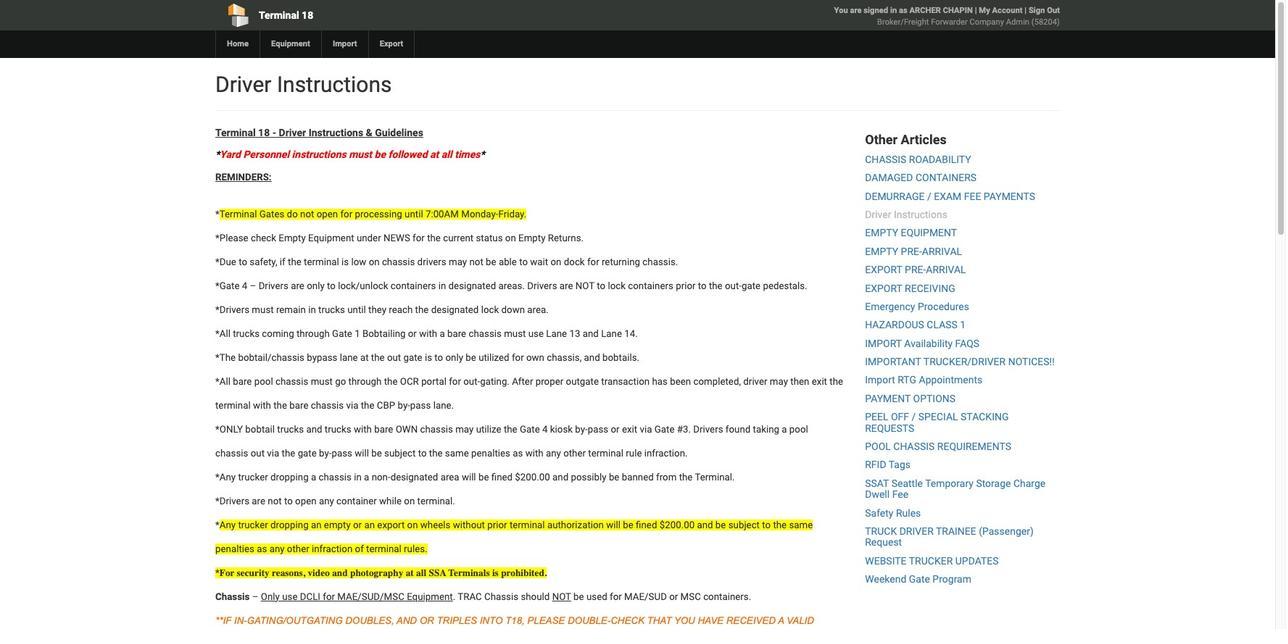 Task type: locate. For each thing, give the bounding box(es) containing it.
1 horizontal spatial prior
[[676, 281, 696, 291]]

reach
[[389, 304, 413, 315]]

4
[[242, 281, 248, 291], [542, 424, 548, 435]]

0 horizontal spatial same
[[445, 448, 469, 459]]

may left utilize
[[456, 424, 474, 435]]

coming
[[262, 328, 294, 339]]

for
[[220, 568, 235, 579]]

and
[[583, 328, 599, 339], [584, 352, 600, 363], [306, 424, 322, 435], [553, 472, 569, 483], [697, 520, 713, 531], [332, 568, 348, 579]]

0 vertical spatial prior
[[676, 281, 696, 291]]

terminal inside only bobtail trucks and trucks with bare own chassis may utilize the gate 4 kiosk by-pass or exit via gate #3. drivers found taking a pool chassis out via the gate by-pass will be subject to the same penalties as with any other terminal rule infraction.
[[588, 448, 624, 459]]

my account link
[[979, 6, 1023, 15]]

0 horizontal spatial is
[[342, 257, 349, 267]]

terminal inside "link"
[[259, 9, 299, 21]]

1 vertical spatial at
[[360, 352, 369, 363]]

will inside any trucker dropping an empty or an export on wheels without prior terminal authorization will be fined $200.00 and be subject to the same penalties as any other infraction of terminal rules.
[[606, 520, 621, 531]]

driver down the home link
[[215, 72, 272, 97]]

prior right without
[[488, 520, 507, 531]]

trucker inside any trucker dropping an empty or an export on wheels without prior terminal authorization will be fined $200.00 and be subject to the same penalties as any other infraction of terminal rules.
[[238, 520, 268, 531]]

proper
[[536, 376, 564, 387]]

out inside only bobtail trucks and trucks with bare own chassis may utilize the gate 4 kiosk by-pass or exit via gate #3. drivers found taking a pool chassis out via the gate by-pass will be subject to the same penalties as with any other terminal rule infraction.
[[251, 448, 265, 459]]

company
[[970, 17, 1004, 27]]

be left 'used'
[[574, 592, 584, 603]]

only
[[307, 281, 325, 291], [446, 352, 463, 363]]

2 any from the top
[[220, 520, 236, 531]]

* terminal gates do not open for processing until 7:00am monday-friday.
[[215, 209, 527, 220]]

4 inside only bobtail trucks and trucks with bare own chassis may utilize the gate 4 kiosk by-pass or exit via gate #3. drivers found taking a pool chassis out via the gate by-pass will be subject to the same penalties as with any other terminal rule infraction.
[[542, 424, 548, 435]]

0 horizontal spatial out
[[251, 448, 265, 459]]

1 horizontal spatial lane
[[601, 328, 622, 339]]

for right 'used'
[[610, 592, 622, 603]]

utilize
[[476, 424, 502, 435]]

0 horizontal spatial only
[[307, 281, 325, 291]]

trucker down *drivers
[[238, 520, 268, 531]]

chassis down "go"
[[311, 400, 344, 411]]

1 vertical spatial use
[[282, 592, 298, 603]]

0 horizontal spatial empty
[[279, 233, 306, 244]]

all
[[441, 149, 452, 160], [416, 568, 427, 579]]

any down kiosk
[[546, 448, 561, 459]]

|
[[975, 6, 977, 15], [1025, 6, 1027, 15]]

chassis,
[[547, 352, 582, 363]]

and right bobtail
[[306, 424, 322, 435]]

export link
[[368, 30, 414, 58]]

1 horizontal spatial use
[[529, 328, 544, 339]]

trucker up *drivers
[[238, 472, 268, 483]]

fined inside any trucker dropping an empty or an export on wheels without prior terminal authorization will be fined $200.00 and be subject to the same penalties as any other infraction of terminal rules.
[[636, 520, 657, 531]]

gate left pedestals.
[[742, 281, 761, 291]]

and up 'outgate'
[[584, 352, 600, 363]]

all for times
[[441, 149, 452, 160]]

bobtailing
[[363, 328, 406, 339]]

0 vertical spatial 18
[[302, 9, 313, 21]]

1 any from the top
[[220, 472, 236, 483]]

1 vertical spatial out
[[251, 448, 265, 459]]

0 vertical spatial all
[[441, 149, 452, 160]]

$200.00 down only bobtail trucks and trucks with bare own chassis may utilize the gate 4 kiosk by-pass or exit via gate #3. drivers found taking a pool chassis out via the gate by-pass will be subject to the same penalties as with any other terminal rule infraction.
[[515, 472, 550, 483]]

1 horizontal spatial lock
[[608, 281, 626, 291]]

0 vertical spatial dropping
[[271, 472, 309, 483]]

be up non-
[[372, 448, 382, 459]]

are right the you
[[850, 6, 862, 15]]

designated
[[449, 281, 496, 291], [431, 304, 479, 315], [391, 472, 438, 483]]

may inside only bobtail trucks and trucks with bare own chassis may utilize the gate 4 kiosk by-pass or exit via gate #3. drivers found taking a pool chassis out via the gate by-pass will be subject to the same penalties as with any other terminal rule infraction.
[[456, 424, 474, 435]]

0 horizontal spatial an
[[311, 520, 322, 531]]

2 horizontal spatial as
[[899, 6, 908, 15]]

2 horizontal spatial gate
[[742, 281, 761, 291]]

for inside all bare pool chassis must go through the ocr portal for out-gating. after proper outgate transaction has been completed, driver may then exit the terminal with the bare chassis via the cbp by-pass lane.
[[449, 376, 461, 387]]

*
[[215, 149, 220, 160], [480, 149, 485, 160], [215, 209, 220, 220], [215, 257, 220, 267], [215, 281, 220, 291], [215, 304, 220, 315], [215, 328, 220, 339], [215, 352, 220, 363], [215, 376, 220, 387], [215, 424, 220, 435], [215, 472, 220, 483], [215, 520, 220, 531], [215, 568, 220, 579]]

without
[[453, 520, 485, 531]]

0 horizontal spatial /
[[912, 411, 916, 423]]

on for terminal.
[[404, 496, 415, 507]]

1 vertical spatial dropping
[[271, 520, 309, 531]]

on right low
[[369, 257, 380, 267]]

0 horizontal spatial not
[[552, 592, 571, 603]]

dropping for an
[[271, 520, 309, 531]]

2 vertical spatial via
[[267, 448, 279, 459]]

ssat
[[865, 478, 889, 489]]

any up "reasons,"
[[270, 544, 285, 555]]

check
[[611, 616, 645, 626]]

2 empty from the left
[[519, 233, 546, 244]]

0 horizontal spatial driver
[[215, 72, 272, 97]]

drivers
[[259, 281, 289, 291], [527, 281, 557, 291], [220, 304, 250, 315], [694, 424, 723, 435]]

pedestals.
[[763, 281, 808, 291]]

fee
[[893, 489, 909, 501]]

lock/unlock
[[338, 281, 388, 291]]

driver inside other articles chassis roadability damaged containers demurrage / exam fee payments driver instructions empty equipment empty pre-arrival export pre-arrival export receiving emergency procedures hazardous class 1 import availability faqs important trucker/driver notices!! import rtg appointments payment options peel off / special stacking requests pool chassis requirements rfid tags ssat seattle temporary storage charge dwell fee safety rules truck driver trainee (passenger) request website trucker updates weekend gate program
[[865, 209, 892, 220]]

do
[[287, 209, 298, 220]]

18 inside "link"
[[302, 9, 313, 21]]

trucks down lock/unlock in the left top of the page
[[318, 304, 345, 315]]

subject down own
[[384, 448, 416, 459]]

1 horizontal spatial |
[[1025, 6, 1027, 15]]

only left lock/unlock in the left top of the page
[[307, 281, 325, 291]]

an left export
[[364, 520, 375, 531]]

0 horizontal spatial at
[[360, 352, 369, 363]]

empty up empty pre-arrival link
[[865, 227, 899, 239]]

appointments
[[919, 375, 983, 386]]

and inside only bobtail trucks and trucks with bare own chassis may utilize the gate 4 kiosk by-pass or exit via gate #3. drivers found taking a pool chassis out via the gate by-pass will be subject to the same penalties as with any other terminal rule infraction.
[[306, 424, 322, 435]]

18 left -
[[258, 127, 270, 139]]

import left the export link
[[333, 39, 357, 49]]

2 horizontal spatial any
[[546, 448, 561, 459]]

18 for terminal 18
[[302, 9, 313, 21]]

and right 13
[[583, 328, 599, 339]]

2 all from the top
[[220, 376, 231, 387]]

on right while
[[404, 496, 415, 507]]

a
[[440, 328, 445, 339], [782, 424, 787, 435], [311, 472, 316, 483], [364, 472, 369, 483]]

0 vertical spatial gate
[[742, 281, 761, 291]]

0 vertical spatial penalties
[[471, 448, 511, 459]]

drivers down "if"
[[259, 281, 289, 291]]

open left container
[[295, 496, 317, 507]]

out down bobtailing
[[387, 352, 401, 363]]

by- right kiosk
[[575, 424, 588, 435]]

the inside any trucker dropping an empty or an export on wheels without prior terminal authorization will be fined $200.00 and be subject to the same penalties as any other infraction of terminal rules.
[[773, 520, 787, 531]]

out
[[387, 352, 401, 363], [251, 448, 265, 459]]

0 vertical spatial trucker
[[238, 472, 268, 483]]

gate down due
[[220, 281, 240, 291]]

or right empty
[[353, 520, 362, 531]]

2 trucker from the top
[[238, 520, 268, 531]]

0 horizontal spatial any
[[270, 544, 285, 555]]

authorization
[[547, 520, 604, 531]]

import up payment
[[865, 375, 896, 386]]

not down status
[[470, 257, 484, 267]]

$200.00 down from
[[660, 520, 695, 531]]

1 vertical spatial is
[[425, 352, 432, 363]]

dropping for a
[[271, 472, 309, 483]]

in
[[891, 6, 897, 15], [439, 281, 446, 291], [308, 304, 316, 315], [354, 472, 362, 483]]

1 vertical spatial equipment
[[308, 233, 354, 244]]

terminal for terminal 18 - driver instructions & guidelines
[[215, 127, 256, 139]]

containers.
[[704, 592, 752, 603]]

pool
[[254, 376, 273, 387], [790, 424, 809, 435]]

18
[[302, 9, 313, 21], [258, 127, 270, 139]]

trac
[[458, 592, 482, 603]]

0 vertical spatial lock
[[608, 281, 626, 291]]

2 empty from the top
[[865, 246, 899, 257]]

empty
[[865, 227, 899, 239], [865, 246, 899, 257]]

own
[[527, 352, 545, 363]]

any inside only bobtail trucks and trucks with bare own chassis may utilize the gate 4 kiosk by-pass or exit via gate #3. drivers found taking a pool chassis out via the gate by-pass will be subject to the same penalties as with any other terminal rule infraction.
[[546, 448, 561, 459]]

fined down only bobtail trucks and trucks with bare own chassis may utilize the gate 4 kiosk by-pass or exit via gate #3. drivers found taking a pool chassis out via the gate by-pass will be subject to the same penalties as with any other terminal rule infraction.
[[492, 472, 513, 483]]

pool down "bobtail/chassis"
[[254, 376, 273, 387]]

0 vertical spatial via
[[346, 400, 359, 411]]

1 horizontal spatial same
[[789, 520, 813, 531]]

arrival down equipment
[[922, 246, 963, 257]]

trucks right bobtail
[[277, 424, 304, 435]]

2 vertical spatial as
[[257, 544, 267, 555]]

1 vertical spatial exit
[[622, 424, 638, 435]]

0 horizontal spatial use
[[282, 592, 298, 603]]

1 horizontal spatial via
[[346, 400, 359, 411]]

lane left 13
[[546, 328, 567, 339]]

be down banned
[[623, 520, 634, 531]]

has
[[652, 376, 668, 387]]

open right do
[[317, 209, 338, 220]]

1 horizontal spatial $200.00
[[660, 520, 695, 531]]

instructions
[[292, 149, 346, 160]]

1 vertical spatial out-
[[464, 376, 480, 387]]

at for guidelines
[[430, 149, 439, 160]]

0 vertical spatial chassis
[[865, 154, 907, 165]]

2 vertical spatial gate
[[298, 448, 317, 459]]

for right portal on the bottom
[[449, 376, 461, 387]]

equipment down terminal 18
[[271, 39, 310, 49]]

2 horizontal spatial driver
[[865, 209, 892, 220]]

through up bypass
[[297, 328, 330, 339]]

gate inside other articles chassis roadability damaged containers demurrage / exam fee payments driver instructions empty equipment empty pre-arrival export pre-arrival export receiving emergency procedures hazardous class 1 import availability faqs important trucker/driver notices!! import rtg appointments payment options peel off / special stacking requests pool chassis requirements rfid tags ssat seattle temporary storage charge dwell fee safety rules truck driver trainee (passenger) request website trucker updates weekend gate program
[[909, 574, 930, 585]]

export up the emergency
[[865, 283, 903, 294]]

0 horizontal spatial lock
[[481, 304, 499, 315]]

be left banned
[[609, 472, 620, 483]]

0 horizontal spatial $200.00
[[515, 472, 550, 483]]

penalties up "for"
[[215, 544, 254, 555]]

prior inside any trucker dropping an empty or an export on wheels without prior terminal authorization will be fined $200.00 and be subject to the same penalties as any other infraction of terminal rules.
[[488, 520, 507, 531]]

1 horizontal spatial exit
[[812, 376, 828, 387]]

2 dropping from the top
[[271, 520, 309, 531]]

0 horizontal spatial chassis
[[215, 592, 250, 603]]

1 horizontal spatial 18
[[302, 9, 313, 21]]

not right *drivers
[[268, 496, 282, 507]]

0 vertical spatial arrival
[[922, 246, 963, 257]]

terminal
[[259, 9, 299, 21], [215, 127, 256, 139], [220, 209, 257, 220]]

penalties down utilize
[[471, 448, 511, 459]]

same
[[445, 448, 469, 459], [789, 520, 813, 531]]

0 vertical spatial out
[[387, 352, 401, 363]]

– only use dcli for mae/sud/msc equipment . trac chassis should not be used for mae/sud or msc containers.
[[250, 592, 752, 603]]

found
[[726, 424, 751, 435]]

2 vertical spatial will
[[606, 520, 621, 531]]

ssa
[[429, 568, 446, 579]]

2 horizontal spatial not
[[470, 257, 484, 267]]

be
[[375, 149, 386, 160], [486, 257, 497, 267], [466, 352, 476, 363], [372, 448, 382, 459], [479, 472, 489, 483], [609, 472, 620, 483], [623, 520, 634, 531], [716, 520, 726, 531], [574, 592, 584, 603]]

other inside any trucker dropping an empty or an export on wheels without prior terminal authorization will be fined $200.00 and be subject to the same penalties as any other infraction of terminal rules.
[[287, 544, 309, 555]]

penalties inside only bobtail trucks and trucks with bare own chassis may utilize the gate 4 kiosk by-pass or exit via gate #3. drivers found taking a pool chassis out via the gate by-pass will be subject to the same penalties as with any other terminal rule infraction.
[[471, 448, 511, 459]]

t18,
[[505, 616, 525, 626]]

by- inside all bare pool chassis must go through the ocr portal for out-gating. after proper outgate transaction has been completed, driver may then exit the terminal with the bare chassis via the cbp by-pass lane.
[[398, 400, 410, 411]]

for
[[340, 209, 353, 220], [413, 233, 425, 244], [587, 257, 600, 267], [512, 352, 524, 363], [449, 376, 461, 387], [323, 592, 335, 603], [610, 592, 622, 603]]

1 dropping from the top
[[271, 472, 309, 483]]

1 vertical spatial empty
[[865, 246, 899, 257]]

2 export from the top
[[865, 283, 903, 294]]

0 vertical spatial 4
[[242, 281, 248, 291]]

0 horizontal spatial containers
[[391, 281, 436, 291]]

at for an
[[406, 568, 414, 579]]

lock left down
[[481, 304, 499, 315]]

designated down due to safety, if the terminal is low on chassis drivers may not be able to wait on dock for returning chassis.
[[449, 281, 496, 291]]

and left possibly
[[553, 472, 569, 483]]

until left they
[[348, 304, 366, 315]]

gate left kiosk
[[520, 424, 540, 435]]

be down terminal.
[[716, 520, 726, 531]]

security
[[237, 568, 270, 579]]

1 up faqs
[[960, 319, 966, 331]]

7:00am
[[426, 209, 459, 220]]

| left the sign
[[1025, 6, 1027, 15]]

18 for terminal 18 - driver instructions & guidelines
[[258, 127, 270, 139]]

other inside only bobtail trucks and trucks with bare own chassis may utilize the gate 4 kiosk by-pass or exit via gate #3. drivers found taking a pool chassis out via the gate by-pass will be subject to the same penalties as with any other terminal rule infraction.
[[564, 448, 586, 459]]

gating.
[[480, 376, 510, 387]]

0 horizontal spatial prior
[[488, 520, 507, 531]]

0 vertical spatial not
[[300, 209, 314, 220]]

instructions up * yard personnel instructions must be followed at all times *
[[309, 127, 363, 139]]

1 horizontal spatial all
[[441, 149, 452, 160]]

1 lane from the left
[[546, 328, 567, 339]]

website
[[865, 555, 907, 567]]

pass left lane.
[[410, 400, 431, 411]]

0 vertical spatial use
[[529, 328, 544, 339]]

terminal inside all bare pool chassis must go through the ocr portal for out-gating. after proper outgate transaction has been completed, driver may then exit the terminal with the bare chassis via the cbp by-pass lane.
[[215, 400, 251, 411]]

1 horizontal spatial other
[[564, 448, 586, 459]]

of
[[355, 544, 364, 555]]

terminal up only
[[215, 400, 251, 411]]

import
[[333, 39, 357, 49], [865, 375, 896, 386]]

via down bobtail
[[267, 448, 279, 459]]

0 vertical spatial pre-
[[901, 246, 922, 257]]

msc
[[681, 592, 701, 603]]

prohibited.
[[501, 568, 547, 579]]

use
[[529, 328, 544, 339], [282, 592, 298, 603]]

1 horizontal spatial any
[[319, 496, 334, 507]]

1 horizontal spatial driver
[[279, 127, 306, 139]]

gate up ocr
[[404, 352, 423, 363]]

trucker
[[238, 472, 268, 483], [238, 520, 268, 531]]

0 vertical spatial designated
[[449, 281, 496, 291]]

any inside any trucker dropping an empty or an export on wheels without prior terminal authorization will be fined $200.00 and be subject to the same penalties as any other infraction of terminal rules.
[[220, 520, 236, 531]]

4 left kiosk
[[542, 424, 548, 435]]

off
[[891, 411, 910, 423]]

or inside any trucker dropping an empty or an export on wheels without prior terminal authorization will be fined $200.00 and be subject to the same penalties as any other infraction of terminal rules.
[[353, 520, 362, 531]]

pass
[[410, 400, 431, 411], [588, 424, 609, 435], [332, 448, 352, 459]]

all left ssa
[[416, 568, 427, 579]]

(passenger)
[[979, 526, 1034, 537]]

any for any trucker dropping a chassis in a non-designated area will be fined $200.00 and possibly be banned from the terminal.
[[220, 472, 236, 483]]

0 horizontal spatial 1
[[355, 328, 360, 339]]

demurrage
[[865, 190, 925, 202]]

all for all bare pool chassis must go through the ocr portal for out-gating. after proper outgate transaction has been completed, driver may then exit the terminal with the bare chassis via the cbp by-pass lane.
[[220, 376, 231, 387]]

2 vertical spatial equipment
[[407, 592, 453, 603]]

any for any trucker dropping an empty or an export on wheels without prior terminal authorization will be fined $200.00 and be subject to the same penalties as any other infraction of terminal rules.
[[220, 520, 236, 531]]

equipment up or
[[407, 592, 453, 603]]

may left then
[[770, 376, 788, 387]]

0 vertical spatial /
[[928, 190, 932, 202]]

all inside all bare pool chassis must go through the ocr portal for out-gating. after proper outgate transaction has been completed, driver may then exit the terminal with the bare chassis via the cbp by-pass lane.
[[220, 376, 231, 387]]

chassis down lane.
[[420, 424, 453, 435]]

1 vertical spatial all
[[220, 376, 231, 387]]

1 | from the left
[[975, 6, 977, 15]]

2 vertical spatial designated
[[391, 472, 438, 483]]

drivers inside only bobtail trucks and trucks with bare own chassis may utilize the gate 4 kiosk by-pass or exit via gate #3. drivers found taking a pool chassis out via the gate by-pass will be subject to the same penalties as with any other terminal rule infraction.
[[694, 424, 723, 435]]

– down safety,
[[250, 281, 256, 291]]

are up remain
[[291, 281, 305, 291]]

1 horizontal spatial by-
[[398, 400, 410, 411]]

export
[[380, 39, 404, 49]]

1 vertical spatial chassis
[[894, 441, 935, 453]]

0 horizontal spatial gate
[[298, 448, 317, 459]]

1 empty from the top
[[865, 227, 899, 239]]

is up – only use dcli for mae/sud/msc equipment . trac chassis should not be used for mae/sud or msc containers.
[[492, 568, 499, 579]]

dropping inside any trucker dropping an empty or an export on wheels without prior terminal authorization will be fined $200.00 and be subject to the same penalties as any other infraction of terminal rules.
[[271, 520, 309, 531]]

terminal up yard
[[215, 127, 256, 139]]

1 vertical spatial arrival
[[926, 264, 966, 276]]

2 vertical spatial is
[[492, 568, 499, 579]]

1 vertical spatial not
[[470, 257, 484, 267]]

1 vertical spatial import
[[865, 375, 896, 386]]

tags
[[889, 459, 911, 471]]

2 vertical spatial by-
[[319, 448, 332, 459]]

completed,
[[694, 376, 741, 387]]

2 vertical spatial driver
[[865, 209, 892, 220]]

are
[[850, 6, 862, 15], [291, 281, 305, 291], [560, 281, 573, 291], [252, 496, 265, 507]]

with inside all bare pool chassis must go through the ocr portal for out-gating. after proper outgate transaction has been completed, driver may then exit the terminal with the bare chassis via the cbp by-pass lane.
[[253, 400, 271, 411]]

to inside any trucker dropping an empty or an export on wheels without prior terminal authorization will be fined $200.00 and be subject to the same penalties as any other infraction of terminal rules.
[[762, 520, 771, 531]]

on right export
[[407, 520, 418, 531]]

1 vertical spatial until
[[348, 304, 366, 315]]

infraction.
[[645, 448, 688, 459]]

lane.
[[433, 400, 454, 411]]

as up any trucker dropping a chassis in a non-designated area will be fined $200.00 and possibly be banned from the terminal.
[[513, 448, 523, 459]]

any
[[546, 448, 561, 459], [319, 496, 334, 507], [270, 544, 285, 555]]

or inside only bobtail trucks and trucks with bare own chassis may utilize the gate 4 kiosk by-pass or exit via gate #3. drivers found taking a pool chassis out via the gate by-pass will be subject to the same penalties as with any other terminal rule infraction.
[[611, 424, 620, 435]]

as inside only bobtail trucks and trucks with bare own chassis may utilize the gate 4 kiosk by-pass or exit via gate #3. drivers found taking a pool chassis out via the gate by-pass will be subject to the same penalties as with any other terminal rule infraction.
[[513, 448, 523, 459]]

received
[[726, 616, 776, 626]]

news
[[384, 233, 410, 244]]

subject inside only bobtail trucks and trucks with bare own chassis may utilize the gate 4 kiosk by-pass or exit via gate #3. drivers found taking a pool chassis out via the gate by-pass will be subject to the same penalties as with any other terminal rule infraction.
[[384, 448, 416, 459]]

chassis down "for"
[[215, 592, 250, 603]]

gate left #3.
[[655, 424, 675, 435]]

weekend
[[865, 574, 907, 585]]

fined down banned
[[636, 520, 657, 531]]

1 all from the top
[[220, 328, 231, 339]]

1 trucker from the top
[[238, 472, 268, 483]]

1 horizontal spatial as
[[513, 448, 523, 459]]

1 vertical spatial pool
[[790, 424, 809, 435]]

not right should
[[552, 592, 571, 603]]

must left "go"
[[311, 376, 333, 387]]

1 vertical spatial trucker
[[238, 520, 268, 531]]

$200.00
[[515, 472, 550, 483], [660, 520, 695, 531]]

chassis up damaged
[[865, 154, 907, 165]]

0 vertical spatial export
[[865, 264, 903, 276]]

0 vertical spatial pool
[[254, 376, 273, 387]]

subject down terminal.
[[729, 520, 760, 531]]

*please
[[215, 233, 249, 244]]

on inside any trucker dropping an empty or an export on wheels without prior terminal authorization will be fined $200.00 and be subject to the same penalties as any other infraction of terminal rules.
[[407, 520, 418, 531]]

pool right taking
[[790, 424, 809, 435]]

only
[[261, 592, 280, 603]]

dcli
[[300, 592, 321, 603]]

gate
[[220, 281, 240, 291], [332, 328, 352, 339], [520, 424, 540, 435], [655, 424, 675, 435], [909, 574, 930, 585]]

is
[[342, 257, 349, 267], [425, 352, 432, 363], [492, 568, 499, 579]]

not right do
[[300, 209, 314, 220]]

1 horizontal spatial empty
[[519, 233, 546, 244]]

out down bobtail
[[251, 448, 265, 459]]

designated up terminal.
[[391, 472, 438, 483]]

export
[[865, 264, 903, 276], [865, 283, 903, 294]]

2 vertical spatial any
[[270, 544, 285, 555]]

1 export from the top
[[865, 264, 903, 276]]



Task type: vqa. For each thing, say whether or not it's contained in the screenshot.
SSA
yes



Task type: describe. For each thing, give the bounding box(es) containing it.
&
[[366, 127, 373, 139]]

as inside any trucker dropping an empty or an export on wheels without prior terminal authorization will be fined $200.00 and be subject to the same penalties as any other infraction of terminal rules.
[[257, 544, 267, 555]]

trucks up 'the'
[[233, 328, 260, 339]]

pool
[[865, 441, 891, 453]]

1 horizontal spatial gate
[[404, 352, 423, 363]]

1 horizontal spatial not
[[300, 209, 314, 220]]

faqs
[[956, 338, 980, 349]]

out- inside all bare pool chassis must go through the ocr portal for out-gating. after proper outgate transaction has been completed, driver may then exit the terminal with the bare chassis via the cbp by-pass lane.
[[464, 376, 480, 387]]

from
[[656, 472, 677, 483]]

container
[[337, 496, 377, 507]]

0 vertical spatial through
[[297, 328, 330, 339]]

same inside any trucker dropping an empty or an export on wheels without prior terminal authorization will be fined $200.00 and be subject to the same penalties as any other infraction of terminal rules.
[[789, 520, 813, 531]]

processing
[[355, 209, 402, 220]]

chapin
[[943, 6, 973, 15]]

are down the dock
[[560, 281, 573, 291]]

as inside you are signed in as archer chapin | my account | sign out broker/freight forwarder company admin (58204)
[[899, 6, 908, 15]]

banned
[[622, 472, 654, 483]]

must inside all bare pool chassis must go through the ocr portal for out-gating. after proper outgate transaction has been completed, driver may then exit the terminal with the bare chassis via the cbp by-pass lane.
[[311, 376, 333, 387]]

2 vertical spatial terminal
[[220, 209, 257, 220]]

emergency
[[865, 301, 916, 313]]

with down all bare pool chassis must go through the ocr portal for out-gating. after proper outgate transaction has been completed, driver may then exit the terminal with the bare chassis via the cbp by-pass lane.
[[526, 448, 544, 459]]

1 inside other articles chassis roadability damaged containers demurrage / exam fee payments driver instructions empty equipment empty pre-arrival export pre-arrival export receiving emergency procedures hazardous class 1 import availability faqs important trucker/driver notices!! import rtg appointments payment options peel off / special stacking requests pool chassis requirements rfid tags ssat seattle temporary storage charge dwell fee safety rules truck driver trainee (passenger) request website trucker updates weekend gate program
[[960, 319, 966, 331]]

or down reach
[[408, 328, 417, 339]]

important
[[865, 356, 922, 368]]

containers
[[916, 172, 977, 184]]

0 horizontal spatial by-
[[319, 448, 332, 459]]

utilized
[[479, 352, 510, 363]]

in down due to safety, if the terminal is low on chassis drivers may not be able to wait on dock for returning chassis.
[[439, 281, 446, 291]]

2 vertical spatial not
[[268, 496, 282, 507]]

terminal 18
[[259, 9, 313, 21]]

via inside all bare pool chassis must go through the ocr portal for out-gating. after proper outgate transaction has been completed, driver may then exit the terminal with the bare chassis via the cbp by-pass lane.
[[346, 400, 359, 411]]

* for security reasons, video and photography at all ssa terminals is prohibited.
[[215, 568, 547, 579]]

1 an from the left
[[311, 520, 322, 531]]

taking
[[753, 424, 780, 435]]

check
[[251, 233, 276, 244]]

0 horizontal spatial via
[[267, 448, 279, 459]]

0 horizontal spatial pass
[[332, 448, 352, 459]]

truck driver trainee (passenger) request link
[[865, 526, 1034, 549]]

terminal up prohibited. on the bottom left of page
[[510, 520, 545, 531]]

dwell
[[865, 489, 890, 501]]

0 vertical spatial $200.00
[[515, 472, 550, 483]]

terminals
[[449, 568, 490, 579]]

a up *drivers are not to open any container while on terminal.
[[311, 472, 316, 483]]

rfid tags link
[[865, 459, 911, 471]]

you
[[674, 616, 695, 626]]

personnel
[[243, 149, 289, 160]]

chassis down only
[[215, 448, 248, 459]]

are right *drivers
[[252, 496, 265, 507]]

0 vertical spatial –
[[250, 281, 256, 291]]

0 vertical spatial fined
[[492, 472, 513, 483]]

chassis roadability link
[[865, 154, 972, 165]]

all for ssa
[[416, 568, 427, 579]]

updates
[[956, 555, 999, 567]]

you are signed in as archer chapin | my account | sign out broker/freight forwarder company admin (58204)
[[834, 6, 1060, 27]]

import rtg appointments link
[[865, 375, 983, 386]]

2 | from the left
[[1025, 6, 1027, 15]]

a up the bobtail/chassis bypass lane at the out gate is to only be utilized for own chassis, and bobtails.
[[440, 328, 445, 339]]

bobtail/chassis
[[238, 352, 305, 363]]

import availability faqs link
[[865, 338, 980, 349]]

chassis down "bobtail/chassis"
[[276, 376, 308, 387]]

safety
[[865, 507, 894, 519]]

safety rules link
[[865, 507, 921, 519]]

chassis.
[[643, 257, 678, 267]]

or left 'msc'
[[670, 592, 678, 603]]

down
[[502, 304, 525, 315]]

in inside you are signed in as archer chapin | my account | sign out broker/freight forwarder company admin (58204)
[[891, 6, 897, 15]]

2 lane from the left
[[601, 328, 622, 339]]

drivers
[[417, 257, 447, 267]]

out
[[1047, 6, 1060, 15]]

with up the bobtail/chassis bypass lane at the out gate is to only be utilized for own chassis, and bobtails.
[[419, 328, 437, 339]]

through inside all bare pool chassis must go through the ocr portal for out-gating. after proper outgate transaction has been completed, driver may then exit the terminal with the bare chassis via the cbp by-pass lane.
[[349, 376, 382, 387]]

guidelines
[[375, 127, 423, 139]]

wait
[[530, 257, 548, 267]]

trucker for any trucker dropping an empty or an export on wheels without prior terminal authorization will be fined $200.00 and be subject to the same penalties as any other infraction of terminal rules.
[[238, 520, 268, 531]]

signed
[[864, 6, 889, 15]]

empty pre-arrival link
[[865, 246, 963, 257]]

0 vertical spatial open
[[317, 209, 338, 220]]

terminal for terminal 18
[[259, 9, 299, 21]]

0 horizontal spatial import
[[333, 39, 357, 49]]

equipment link
[[260, 30, 321, 58]]

any trucker dropping an empty or an export on wheels without prior terminal authorization will be fined $200.00 and be subject to the same penalties as any other infraction of terminal rules.
[[215, 520, 813, 555]]

be left utilized
[[466, 352, 476, 363]]

drivers must remain in trucks until they reach the designated lock down area.
[[220, 304, 549, 315]]

export receiving link
[[865, 283, 956, 294]]

1 vertical spatial via
[[640, 424, 652, 435]]

and
[[397, 616, 417, 626]]

bare inside only bobtail trucks and trucks with bare own chassis may utilize the gate 4 kiosk by-pass or exit via gate #3. drivers found taking a pool chassis out via the gate by-pass will be subject to the same penalties as with any other terminal rule infraction.
[[374, 424, 393, 435]]

driver
[[744, 376, 768, 387]]

0 vertical spatial may
[[449, 257, 467, 267]]

low
[[351, 257, 367, 267]]

1 vertical spatial will
[[462, 472, 476, 483]]

0 vertical spatial only
[[307, 281, 325, 291]]

home link
[[215, 30, 260, 58]]

on right wait
[[551, 257, 562, 267]]

1 containers from the left
[[391, 281, 436, 291]]

terminal 18 link
[[215, 0, 555, 30]]

gate inside only bobtail trucks and trucks with bare own chassis may utilize the gate 4 kiosk by-pass or exit via gate #3. drivers found taking a pool chassis out via the gate by-pass will be subject to the same penalties as with any other terminal rule infraction.
[[298, 448, 317, 459]]

times
[[455, 149, 480, 160]]

chassis up *drivers are not to open any container while on terminal.
[[319, 472, 352, 483]]

1 vertical spatial any
[[319, 496, 334, 507]]

for right news
[[413, 233, 425, 244]]

bobtail
[[245, 424, 275, 435]]

to inside only bobtail trucks and trucks with bare own chassis may utilize the gate 4 kiosk by-pass or exit via gate #3. drivers found taking a pool chassis out via the gate by-pass will be subject to the same penalties as with any other terminal rule infraction.
[[418, 448, 427, 459]]

1 vertical spatial instructions
[[309, 127, 363, 139]]

bare up the bobtail/chassis bypass lane at the out gate is to only be utilized for own chassis, and bobtails.
[[447, 328, 466, 339]]

2 chassis from the left
[[484, 592, 519, 603]]

be inside only bobtail trucks and trucks with bare own chassis may utilize the gate 4 kiosk by-pass or exit via gate #3. drivers found taking a pool chassis out via the gate by-pass will be subject to the same penalties as with any other terminal rule infraction.
[[372, 448, 382, 459]]

0 vertical spatial is
[[342, 257, 349, 267]]

sign out link
[[1029, 6, 1060, 15]]

drivers down wait
[[527, 281, 557, 291]]

the
[[220, 352, 236, 363]]

bare down bypass
[[290, 400, 309, 411]]

trucks down "go"
[[325, 424, 351, 435]]

chassis down *please check empty equipment under news for the current status on empty returns.
[[382, 257, 415, 267]]

drivers down due
[[220, 304, 250, 315]]

for right the dock
[[587, 257, 600, 267]]

all for all trucks coming through gate 1 bobtailing or with a bare chassis must use lane 13 and lane 14.
[[220, 328, 231, 339]]

penalties inside any trucker dropping an empty or an export on wheels without prior terminal authorization will be fined $200.00 and be subject to the same penalties as any other infraction of terminal rules.
[[215, 544, 254, 555]]

returning
[[602, 257, 640, 267]]

1 horizontal spatial /
[[928, 190, 932, 202]]

import inside other articles chassis roadability damaged containers demurrage / exam fee payments driver instructions empty equipment empty pre-arrival export pre-arrival export receiving emergency procedures hazardous class 1 import availability faqs important trucker/driver notices!! import rtg appointments payment options peel off / special stacking requests pool chassis requirements rfid tags ssat seattle temporary storage charge dwell fee safety rules truck driver trainee (passenger) request website trucker updates weekend gate program
[[865, 375, 896, 386]]

payment options link
[[865, 393, 956, 405]]

equipment
[[901, 227, 957, 239]]

they
[[368, 304, 387, 315]]

rule
[[626, 448, 642, 459]]

1 vertical spatial lock
[[481, 304, 499, 315]]

gate up lane
[[332, 328, 352, 339]]

must down &
[[349, 149, 372, 160]]

1 empty from the left
[[279, 233, 306, 244]]

1 horizontal spatial out-
[[725, 281, 742, 291]]

in right remain
[[308, 304, 316, 315]]

bobtails.
[[603, 352, 640, 363]]

chassis up utilized
[[469, 328, 502, 339]]

exit inside all bare pool chassis must go through the ocr portal for out-gating. after proper outgate transaction has been completed, driver may then exit the terminal with the bare chassis via the cbp by-pass lane.
[[812, 376, 828, 387]]

terminal left low
[[304, 257, 339, 267]]

will inside only bobtail trucks and trucks with bare own chassis may utilize the gate 4 kiosk by-pass or exit via gate #3. drivers found taking a pool chassis out via the gate by-pass will be subject to the same penalties as with any other terminal rule infraction.
[[355, 448, 369, 459]]

ssat seattle temporary storage charge dwell fee link
[[865, 478, 1046, 501]]

1 vertical spatial by-
[[575, 424, 588, 435]]

(58204)
[[1032, 17, 1060, 27]]

be right area
[[479, 472, 489, 483]]

must down down
[[504, 328, 526, 339]]

damaged containers link
[[865, 172, 977, 184]]

exit inside only bobtail trucks and trucks with bare own chassis may utilize the gate 4 kiosk by-pass or exit via gate #3. drivers found taking a pool chassis out via the gate by-pass will be subject to the same penalties as with any other terminal rule infraction.
[[622, 424, 638, 435]]

terminal up * for security reasons, video and photography at all ssa terminals is prohibited.
[[366, 544, 402, 555]]

hazardous class 1 link
[[865, 319, 966, 331]]

2 horizontal spatial pass
[[588, 424, 609, 435]]

1 horizontal spatial not
[[576, 281, 595, 291]]

1 vertical spatial designated
[[431, 304, 479, 315]]

1 horizontal spatial is
[[425, 352, 432, 363]]

special
[[919, 411, 959, 423]]

have
[[698, 616, 724, 626]]

or
[[420, 616, 434, 626]]

a inside only bobtail trucks and trucks with bare own chassis may utilize the gate 4 kiosk by-pass or exit via gate #3. drivers found taking a pool chassis out via the gate by-pass will be subject to the same penalties as with any other terminal rule infraction.
[[782, 424, 787, 435]]

pool inside only bobtail trucks and trucks with bare own chassis may utilize the gate 4 kiosk by-pass or exit via gate #3. drivers found taking a pool chassis out via the gate by-pass will be subject to the same penalties as with any other terminal rule infraction.
[[790, 424, 809, 435]]

ocr
[[400, 376, 419, 387]]

1 vertical spatial open
[[295, 496, 317, 507]]

notices!!
[[1009, 356, 1055, 368]]

same inside only bobtail trucks and trucks with bare own chassis may utilize the gate 4 kiosk by-pass or exit via gate #3. drivers found taking a pool chassis out via the gate by-pass will be subject to the same penalties as with any other terminal rule infraction.
[[445, 448, 469, 459]]

1 horizontal spatial until
[[405, 209, 423, 220]]

be left "followed"
[[375, 149, 386, 160]]

are inside you are signed in as archer chapin | my account | sign out broker/freight forwarder company admin (58204)
[[850, 6, 862, 15]]

hazardous
[[865, 319, 925, 331]]

for right dcli
[[323, 592, 335, 603]]

due to safety, if the terminal is low on chassis drivers may not be able to wait on dock for returning chassis.
[[220, 257, 678, 267]]

0 vertical spatial driver
[[215, 72, 272, 97]]

0 horizontal spatial until
[[348, 304, 366, 315]]

2 an from the left
[[364, 520, 375, 531]]

1 vertical spatial –
[[252, 592, 259, 603]]

on right status
[[505, 233, 516, 244]]

all trucks coming through gate 1 bobtailing or with a bare chassis must use lane 13 and lane 14.
[[220, 328, 638, 339]]

go
[[335, 376, 346, 387]]

1 vertical spatial pre-
[[905, 264, 926, 276]]

areas.
[[499, 281, 525, 291]]

the bobtail/chassis bypass lane at the out gate is to only be utilized for own chassis, and bobtails.
[[220, 352, 640, 363]]

website trucker updates link
[[865, 555, 999, 567]]

1 vertical spatial driver
[[279, 127, 306, 139]]

for left processing
[[340, 209, 353, 220]]

on for chassis
[[369, 257, 380, 267]]

may inside all bare pool chassis must go through the ocr portal for out-gating. after proper outgate transaction has been completed, driver may then exit the terminal with the bare chassis via the cbp by-pass lane.
[[770, 376, 788, 387]]

a left non-
[[364, 472, 369, 483]]

in left non-
[[354, 472, 362, 483]]

my
[[979, 6, 991, 15]]

1 horizontal spatial only
[[446, 352, 463, 363]]

trucker for any trucker dropping a chassis in a non-designated area will be fined $200.00 and possibly be banned from the terminal.
[[238, 472, 268, 483]]

with left own
[[354, 424, 372, 435]]

on for wheels
[[407, 520, 418, 531]]

import
[[865, 338, 902, 349]]

driver
[[900, 526, 934, 537]]

$200.00 inside any trucker dropping an empty or an export on wheels without prior terminal authorization will be fined $200.00 and be subject to the same penalties as any other infraction of terminal rules.
[[660, 520, 695, 531]]

any inside any trucker dropping an empty or an export on wheels without prior terminal authorization will be fined $200.00 and be subject to the same penalties as any other infraction of terminal rules.
[[270, 544, 285, 555]]

rtg
[[898, 375, 917, 386]]

rules.
[[404, 544, 428, 555]]

instructions inside other articles chassis roadability damaged containers demurrage / exam fee payments driver instructions empty equipment empty pre-arrival export pre-arrival export receiving emergency procedures hazardous class 1 import availability faqs important trucker/driver notices!! import rtg appointments payment options peel off / special stacking requests pool chassis requirements rfid tags ssat seattle temporary storage charge dwell fee safety rules truck driver trainee (passenger) request website trucker updates weekend gate program
[[894, 209, 948, 220]]

trucker
[[909, 555, 953, 567]]

2 containers from the left
[[628, 281, 674, 291]]

bare down 'the'
[[233, 376, 252, 387]]

video
[[308, 568, 330, 579]]

1 chassis from the left
[[215, 592, 250, 603]]

0 vertical spatial equipment
[[271, 39, 310, 49]]

subject inside any trucker dropping an empty or an export on wheels without prior terminal authorization will be fined $200.00 and be subject to the same penalties as any other infraction of terminal rules.
[[729, 520, 760, 531]]

payments
[[984, 190, 1036, 202]]

pool inside all bare pool chassis must go through the ocr portal for out-gating. after proper outgate transaction has been completed, driver may then exit the terminal with the bare chassis via the cbp by-pass lane.
[[254, 376, 273, 387]]

and inside any trucker dropping an empty or an export on wheels without prior terminal authorization will be fined $200.00 and be subject to the same penalties as any other infraction of terminal rules.
[[697, 520, 713, 531]]

must left remain
[[252, 304, 274, 315]]

pass inside all bare pool chassis must go through the ocr portal for out-gating. after proper outgate transaction has been completed, driver may then exit the terminal with the bare chassis via the cbp by-pass lane.
[[410, 400, 431, 411]]

and right video
[[332, 568, 348, 579]]

-
[[272, 127, 276, 139]]

truck
[[865, 526, 897, 537]]

that
[[647, 616, 672, 626]]

1 horizontal spatial out
[[387, 352, 401, 363]]

for left "own" in the left of the page
[[512, 352, 524, 363]]

2 horizontal spatial is
[[492, 568, 499, 579]]

be left able
[[486, 257, 497, 267]]

0 vertical spatial instructions
[[277, 72, 392, 97]]

receiving
[[905, 283, 956, 294]]

import link
[[321, 30, 368, 58]]

gate 4 – drivers are only to lock/unlock containers in designated areas. drivers are not to lock containers prior to the out-gate pedestals.
[[220, 281, 808, 291]]



